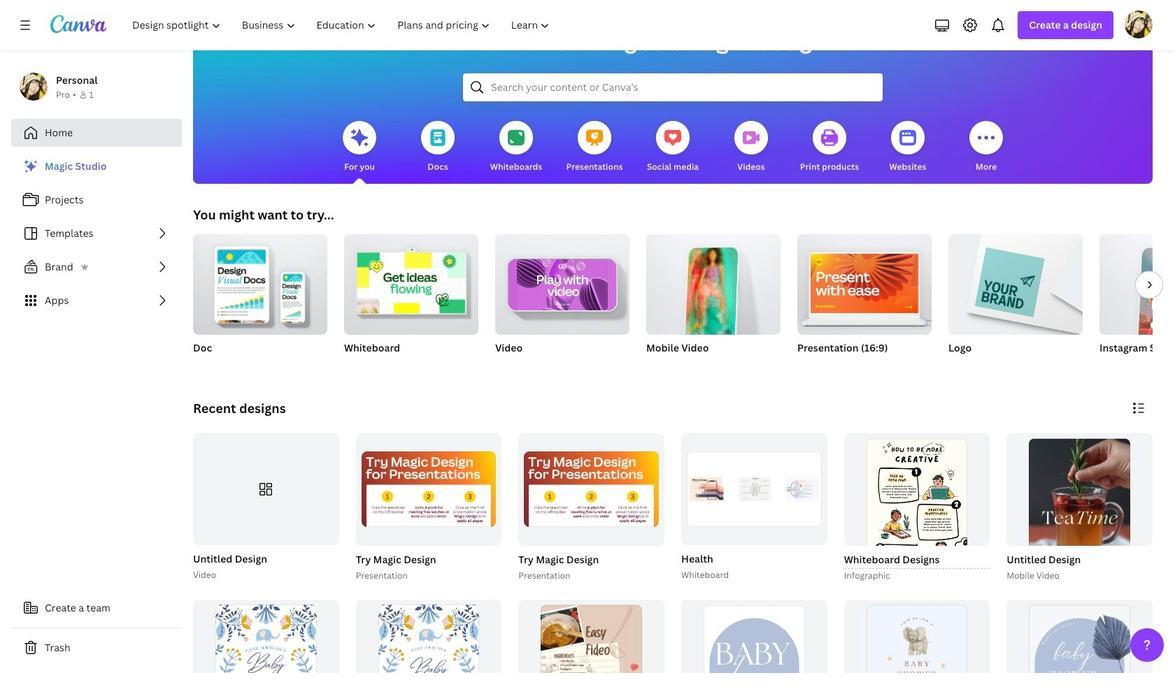 Task type: vqa. For each thing, say whether or not it's contained in the screenshot.
search box
yes



Task type: locate. For each thing, give the bounding box(es) containing it.
list
[[11, 152, 182, 315]]

stephanie aranda image
[[1125, 10, 1153, 38]]

None field
[[844, 552, 990, 569]]

group
[[193, 229, 327, 373], [193, 229, 327, 335], [344, 229, 478, 373], [344, 229, 478, 335], [495, 229, 629, 373], [495, 229, 629, 335], [646, 229, 781, 373], [646, 229, 781, 343], [797, 229, 932, 373], [797, 229, 932, 335], [948, 229, 1083, 373], [948, 229, 1083, 335], [1100, 234, 1175, 373], [1100, 234, 1175, 335], [190, 434, 339, 583], [193, 434, 339, 546], [353, 434, 502, 583], [356, 434, 502, 546], [516, 434, 664, 583], [519, 434, 664, 546], [678, 434, 827, 583], [681, 434, 827, 546], [841, 434, 990, 674], [1004, 434, 1153, 619], [193, 600, 339, 674], [356, 600, 502, 674], [519, 600, 664, 674], [681, 600, 827, 674]]

None search field
[[463, 73, 883, 101]]



Task type: describe. For each thing, give the bounding box(es) containing it.
Search search field
[[491, 74, 855, 101]]

top level navigation element
[[123, 11, 562, 39]]



